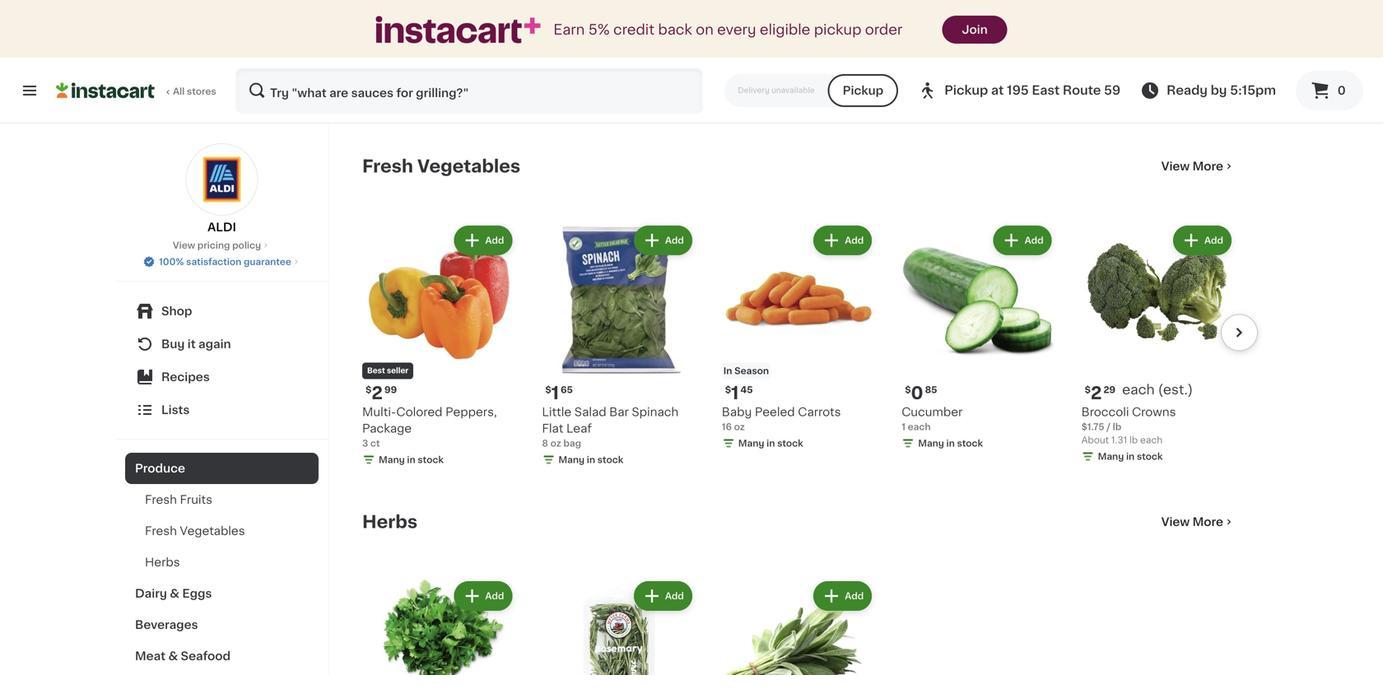 Task type: vqa. For each thing, say whether or not it's contained in the screenshot.
for
no



Task type: locate. For each thing, give the bounding box(es) containing it.
2 left 99
[[372, 385, 383, 402]]

0 vertical spatial vegetables
[[417, 158, 521, 175]]

1 vertical spatial in season
[[724, 366, 769, 375]]

2 inside the $ 2 29 each (est.)
[[1091, 385, 1102, 402]]

earn 5% credit back on every eligible pickup order
[[554, 23, 903, 37]]

in down container
[[767, 83, 775, 92]]

ready by 5:15pm
[[1167, 84, 1277, 96]]

/ down broccoli
[[1107, 422, 1111, 431]]

$ 3 29
[[725, 29, 757, 46]]

in
[[904, 11, 912, 20], [724, 366, 732, 375]]

stock down broccoli crowns $1.75 / lb about 1.31 lb each
[[1137, 452, 1163, 461]]

0 horizontal spatial (est.)
[[441, 28, 476, 41]]

1 horizontal spatial in season
[[904, 11, 949, 20]]

in inside item carousel region
[[724, 366, 732, 375]]

0 horizontal spatial 0
[[372, 29, 384, 46]]

(est.) inside $0.20 each (estimated) element
[[441, 28, 476, 41]]

best
[[367, 367, 385, 375]]

in down "multi-colored peppers, package 3 ct"
[[407, 455, 416, 464]]

(est.) up search field at the top of page
[[441, 28, 476, 41]]

about
[[362, 80, 390, 89], [1082, 436, 1109, 445]]

2 vertical spatial view
[[1162, 516, 1190, 528]]

oz right 8
[[551, 439, 561, 448]]

0 vertical spatial about
[[362, 80, 390, 89]]

each down crowns
[[1141, 436, 1163, 445]]

$ inside $ 3 29
[[725, 30, 731, 39]]

0 horizontal spatial season
[[735, 366, 769, 375]]

view for fresh vegetables
[[1162, 161, 1190, 172]]

0 horizontal spatial 29
[[745, 30, 757, 39]]

add
[[485, 236, 504, 245], [665, 236, 684, 245], [845, 236, 864, 245], [1025, 236, 1044, 245], [1205, 236, 1224, 245], [485, 592, 504, 601], [665, 592, 684, 601], [845, 592, 864, 601]]

package inside strawberries, package 1 lb
[[621, 51, 671, 62]]

$2.29 each (estimated) element
[[1082, 382, 1235, 404]]

season up mandarins,
[[915, 11, 949, 20]]

in down cucumber 1 each
[[947, 439, 955, 448]]

100% satisfaction guarantee
[[159, 257, 291, 266]]

each inside cucumber 1 each
[[908, 422, 931, 431]]

vegetables down search field at the top of page
[[417, 158, 521, 175]]

85 inside $ 3 85
[[565, 30, 577, 39]]

1 horizontal spatial 85
[[925, 385, 938, 394]]

3 up blueberries
[[731, 29, 743, 46]]

season up 45
[[735, 366, 769, 375]]

1 vertical spatial 0
[[1338, 85, 1346, 96]]

1 inside cucumber 1 each
[[902, 422, 906, 431]]

pickup inside pickup button
[[843, 85, 884, 96]]

1 horizontal spatial 2
[[1091, 385, 1102, 402]]

in up $ 1 45
[[724, 366, 732, 375]]

1 horizontal spatial in
[[904, 11, 912, 20]]

1 vertical spatial &
[[168, 651, 178, 662]]

carrots
[[798, 406, 841, 418]]

1 vertical spatial in
[[724, 366, 732, 375]]

aldi
[[208, 222, 236, 233]]

$ for $ 1 45
[[725, 385, 731, 394]]

2 horizontal spatial 3
[[731, 29, 743, 46]]

herbs link up eggs
[[125, 547, 319, 578]]

0 horizontal spatial in
[[724, 366, 732, 375]]

3 left ct
[[362, 439, 368, 448]]

$ right on
[[725, 30, 731, 39]]

1 horizontal spatial about
[[1082, 436, 1109, 445]]

many in stock down mandarins, bag
[[918, 83, 983, 92]]

about inside broccoli crowns $1.75 / lb about 1.31 lb each
[[1082, 436, 1109, 445]]

blueberries package 1 pint container
[[722, 51, 841, 76]]

$ down best
[[366, 385, 372, 394]]

1 left 65
[[552, 385, 559, 402]]

1 horizontal spatial herbs link
[[362, 512, 418, 532]]

0 vertical spatial in
[[904, 11, 912, 20]]

0 vertical spatial fresh vegetables link
[[362, 156, 521, 176]]

many down 1.31
[[1098, 452, 1124, 461]]

0 horizontal spatial 85
[[565, 30, 577, 39]]

2 view more link from the top
[[1162, 514, 1235, 530]]

1 2 from the left
[[372, 385, 383, 402]]

0 vertical spatial 85
[[565, 30, 577, 39]]

many
[[739, 83, 765, 92], [918, 83, 945, 92], [1098, 83, 1124, 92], [739, 439, 765, 448], [918, 439, 945, 448], [1098, 452, 1124, 461], [379, 455, 405, 464], [559, 455, 585, 464]]

1 inside strawberries, package 1 lb
[[542, 67, 546, 76]]

package up ready
[[1154, 51, 1204, 62]]

add inside the product group
[[1025, 236, 1044, 245]]

view pricing policy link
[[173, 239, 271, 252]]

1 view more link from the top
[[1162, 158, 1235, 175]]

package up service type group
[[791, 51, 841, 62]]

85 inside $ 0 85
[[925, 385, 938, 394]]

(est.)
[[441, 28, 476, 41], [1158, 383, 1194, 396]]

& for dairy
[[170, 588, 180, 600]]

instacart plus icon image
[[376, 16, 540, 43]]

$ inside $ 3 85
[[546, 30, 552, 39]]

3
[[552, 29, 563, 46], [731, 29, 743, 46], [362, 439, 368, 448]]

in right 59
[[1127, 83, 1135, 92]]

package for blueberries package 1 pint container
[[791, 51, 841, 62]]

1 horizontal spatial pickup
[[945, 84, 989, 96]]

fresh vegetables down 'fruits'
[[145, 525, 245, 537]]

0 horizontal spatial 2
[[372, 385, 383, 402]]

in up mandarins,
[[904, 11, 912, 20]]

85 for 3
[[565, 30, 577, 39]]

package down credit
[[621, 51, 671, 62]]

product group
[[362, 222, 516, 470], [542, 222, 696, 470], [722, 222, 876, 453], [902, 222, 1055, 453], [1082, 222, 1235, 466], [362, 578, 516, 675], [542, 578, 696, 675], [722, 578, 876, 675]]

29 up broccoli
[[1104, 385, 1116, 394]]

about down $0.55
[[362, 80, 390, 89]]

& left eggs
[[170, 588, 180, 600]]

0 vertical spatial view more link
[[1162, 158, 1235, 175]]

$ up cucumber at bottom
[[905, 385, 911, 394]]

1 more from the top
[[1193, 161, 1224, 172]]

16
[[722, 422, 732, 431]]

stock left at
[[957, 83, 983, 92]]

0 horizontal spatial fresh vegetables
[[145, 525, 245, 537]]

pickup inside pickup at 195 east route 59 popup button
[[945, 84, 989, 96]]

1 vertical spatial view
[[173, 241, 195, 250]]

herbs up dairy & eggs
[[145, 557, 180, 568]]

1 vertical spatial herbs link
[[125, 547, 319, 578]]

0 horizontal spatial in season
[[724, 366, 769, 375]]

1 down cucumber at bottom
[[902, 422, 906, 431]]

bag
[[969, 51, 991, 62]]

1 inside blueberries package 1 pint container
[[722, 67, 726, 76]]

1 horizontal spatial 0
[[911, 385, 924, 402]]

herbs link down ct
[[362, 512, 418, 532]]

herbs
[[362, 513, 418, 531], [145, 557, 180, 568]]

dairy & eggs link
[[125, 578, 319, 609]]

0 inside "button"
[[1338, 85, 1346, 96]]

0 vertical spatial view
[[1162, 161, 1190, 172]]

0 vertical spatial (est.)
[[441, 28, 476, 41]]

1 horizontal spatial 29
[[1104, 385, 1116, 394]]

salad
[[575, 406, 607, 418]]

lb down strawberries,
[[548, 67, 557, 76]]

policy
[[232, 241, 261, 250]]

more
[[1193, 161, 1224, 172], [1193, 516, 1224, 528]]

0 vertical spatial oz
[[734, 422, 745, 431]]

29 up blueberries
[[745, 30, 757, 39]]

(est.) up crowns
[[1158, 383, 1194, 396]]

0 horizontal spatial vegetables
[[180, 525, 245, 537]]

lb
[[398, 67, 406, 76], [548, 67, 557, 76], [415, 80, 424, 89], [1113, 422, 1122, 431], [1130, 436, 1138, 445]]

stock down raspberries package
[[1137, 83, 1163, 92]]

1 horizontal spatial vegetables
[[417, 158, 521, 175]]

1 vertical spatial season
[[735, 366, 769, 375]]

many down pint
[[739, 83, 765, 92]]

many in stock
[[739, 83, 804, 92], [918, 83, 983, 92], [1098, 83, 1163, 92], [739, 439, 804, 448], [918, 439, 983, 448], [1098, 452, 1163, 461], [379, 455, 444, 464], [559, 455, 624, 464]]

1 vertical spatial fresh
[[145, 494, 177, 506]]

0 horizontal spatial oz
[[551, 439, 561, 448]]

view
[[1162, 161, 1190, 172], [173, 241, 195, 250], [1162, 516, 1190, 528]]

1 down $ 3 85
[[542, 67, 546, 76]]

0 vertical spatial in season
[[904, 11, 949, 20]]

multi-colored peppers, package 3 ct
[[362, 406, 497, 448]]

1 vertical spatial oz
[[551, 439, 561, 448]]

meat
[[135, 651, 166, 662]]

stock down cucumber 1 each
[[957, 439, 983, 448]]

lb right 0.36
[[415, 80, 424, 89]]

$ left earn on the left of the page
[[546, 30, 552, 39]]

$ for $ 0 85
[[905, 385, 911, 394]]

$ inside $ 1 65
[[546, 385, 552, 394]]

fresh inside fresh fruits link
[[145, 494, 177, 506]]

service type group
[[725, 74, 899, 107]]

1 vertical spatial /
[[1107, 422, 1111, 431]]

1 horizontal spatial 3
[[552, 29, 563, 46]]

0 horizontal spatial pickup
[[843, 85, 884, 96]]

0 vertical spatial season
[[915, 11, 949, 20]]

$ inside $ 1 45
[[725, 385, 731, 394]]

cucumber
[[902, 406, 963, 418]]

1 horizontal spatial /
[[1107, 422, 1111, 431]]

view more
[[1162, 161, 1224, 172], [1162, 516, 1224, 528]]

stock inside the product group
[[957, 439, 983, 448]]

package inside blueberries package 1 pint container
[[791, 51, 841, 62]]

in season inside item carousel region
[[724, 366, 769, 375]]

0 vertical spatial /
[[391, 67, 395, 76]]

$ 1 45
[[725, 385, 753, 402]]

1 vertical spatial (est.)
[[1158, 383, 1194, 396]]

0
[[372, 29, 384, 46], [1338, 85, 1346, 96], [911, 385, 924, 402]]

add button
[[454, 226, 513, 255], [634, 226, 692, 255], [814, 226, 872, 255], [994, 226, 1052, 255], [1174, 226, 1232, 255], [454, 581, 513, 611], [634, 581, 692, 611], [814, 581, 872, 611]]

$ up broccoli
[[1085, 385, 1091, 394]]

many in stock down container
[[739, 83, 804, 92]]

package for strawberries, package 1 lb
[[621, 51, 671, 62]]

pricing
[[197, 241, 230, 250]]

1 left 45
[[731, 385, 739, 402]]

1 vertical spatial vegetables
[[180, 525, 245, 537]]

stock down baby peeled carrots 16 oz
[[777, 439, 804, 448]]

fresh vegetables link down 'fruits'
[[125, 516, 319, 547]]

1 horizontal spatial oz
[[734, 422, 745, 431]]

crowns
[[1132, 406, 1176, 418]]

fresh
[[362, 158, 413, 175], [145, 494, 177, 506], [145, 525, 177, 537]]

0 vertical spatial herbs link
[[362, 512, 418, 532]]

instacart logo image
[[56, 81, 155, 100]]

29 inside the $ 2 29 each (est.)
[[1104, 385, 1116, 394]]

pickup down the order
[[843, 85, 884, 96]]

0 vertical spatial 29
[[745, 30, 757, 39]]

all stores link
[[56, 68, 217, 114]]

$ inside the $ 2 29 each (est.)
[[1085, 385, 1091, 394]]

0 vertical spatial view more
[[1162, 161, 1224, 172]]

$ inside $ 0 85
[[905, 385, 911, 394]]

buy it again link
[[125, 328, 319, 361]]

2 up broccoli
[[1091, 385, 1102, 402]]

& right meat
[[168, 651, 178, 662]]

$ for $ 2 99
[[366, 385, 372, 394]]

2 2 from the left
[[1091, 385, 1102, 402]]

0 horizontal spatial fresh vegetables link
[[125, 516, 319, 547]]

&
[[170, 588, 180, 600], [168, 651, 178, 662]]

peeled
[[755, 406, 795, 418]]

$0.20 each (estimated) element
[[362, 27, 516, 48]]

3 up strawberries,
[[552, 29, 563, 46]]

each right 0.36
[[426, 80, 448, 89]]

lists link
[[125, 394, 319, 427]]

many in stock down baby peeled carrots 16 oz
[[739, 439, 804, 448]]

2 view more from the top
[[1162, 516, 1224, 528]]

2 horizontal spatial 0
[[1338, 85, 1346, 96]]

eligible
[[760, 23, 811, 37]]

each inside broccoli crowns $1.75 / lb about 1.31 lb each
[[1141, 436, 1163, 445]]

many down ct
[[379, 455, 405, 464]]

lb right 1.31
[[1130, 436, 1138, 445]]

view for herbs
[[1162, 516, 1190, 528]]

1 vertical spatial 29
[[1104, 385, 1116, 394]]

20
[[386, 30, 398, 39]]

None search field
[[236, 68, 703, 114]]

in
[[767, 83, 775, 92], [947, 83, 955, 92], [1127, 83, 1135, 92], [767, 439, 775, 448], [947, 439, 955, 448], [1127, 452, 1135, 461], [407, 455, 416, 464], [587, 455, 595, 464]]

1 vertical spatial more
[[1193, 516, 1224, 528]]

5%
[[589, 23, 610, 37]]

0 vertical spatial fresh
[[362, 158, 413, 175]]

fresh fruits
[[145, 494, 212, 506]]

raspberries
[[1082, 51, 1152, 62]]

view more link for fresh vegetables
[[1162, 158, 1235, 175]]

fresh for bottommost fresh vegetables link
[[145, 525, 177, 537]]

0 vertical spatial 0
[[372, 29, 384, 46]]

$ left 65
[[546, 385, 552, 394]]

1 view more from the top
[[1162, 161, 1224, 172]]

package inside "multi-colored peppers, package 3 ct"
[[362, 423, 412, 434]]

1 vertical spatial 85
[[925, 385, 938, 394]]

recipes link
[[125, 361, 319, 394]]

100%
[[159, 257, 184, 266]]

stock down the little salad bar spinach flat leaf 8 oz bag
[[598, 455, 624, 464]]

0 horizontal spatial /
[[391, 67, 395, 76]]

many in stock down cucumber 1 each
[[918, 439, 983, 448]]

fresh vegetables link down search field at the top of page
[[362, 156, 521, 176]]

many in stock inside the product group
[[918, 439, 983, 448]]

view more link for herbs
[[1162, 514, 1235, 530]]

oz right 16
[[734, 422, 745, 431]]

in down baby peeled carrots 16 oz
[[767, 439, 775, 448]]

0 vertical spatial herbs
[[362, 513, 418, 531]]

in season up mandarins,
[[904, 11, 949, 20]]

spinach
[[632, 406, 679, 418]]

1 vertical spatial herbs
[[145, 557, 180, 568]]

about inside "bananas $0.55 / lb about 0.36 lb each"
[[362, 80, 390, 89]]

1 horizontal spatial fresh vegetables
[[362, 158, 521, 175]]

85 up strawberries,
[[565, 30, 577, 39]]

oz inside baby peeled carrots 16 oz
[[734, 422, 745, 431]]

2 vertical spatial fresh
[[145, 525, 177, 537]]

/ down bananas
[[391, 67, 395, 76]]

vegetables down fresh fruits link
[[180, 525, 245, 537]]

2 more from the top
[[1193, 516, 1224, 528]]

0 horizontal spatial about
[[362, 80, 390, 89]]

29 inside $ 3 29
[[745, 30, 757, 39]]

stock down container
[[777, 83, 804, 92]]

1 vertical spatial view more link
[[1162, 514, 1235, 530]]

back
[[658, 23, 692, 37]]

2 vertical spatial 0
[[911, 385, 924, 402]]

in season up 45
[[724, 366, 769, 375]]

1 vertical spatial view more
[[1162, 516, 1224, 528]]

1 vertical spatial about
[[1082, 436, 1109, 445]]

each up crowns
[[1123, 383, 1155, 396]]

season
[[915, 11, 949, 20], [735, 366, 769, 375]]

2 for $ 2 29 each (est.)
[[1091, 385, 1102, 402]]

many down cucumber 1 each
[[918, 439, 945, 448]]

$ left 45
[[725, 385, 731, 394]]

85 up cucumber at bottom
[[925, 385, 938, 394]]

herbs inside herbs link
[[145, 557, 180, 568]]

each down cucumber at bottom
[[908, 422, 931, 431]]

herbs down ct
[[362, 513, 418, 531]]

fresh vegetables
[[362, 158, 521, 175], [145, 525, 245, 537]]

2
[[372, 385, 383, 402], [1091, 385, 1102, 402]]

1 for cucumber 1 each
[[902, 422, 906, 431]]

0 horizontal spatial 3
[[362, 439, 368, 448]]

$ inside the $ 2 99
[[366, 385, 372, 394]]

0 vertical spatial more
[[1193, 161, 1224, 172]]

oz inside the little salad bar spinach flat leaf 8 oz bag
[[551, 439, 561, 448]]

1 left pint
[[722, 67, 726, 76]]

each right 20
[[405, 28, 437, 41]]

1
[[542, 67, 546, 76], [722, 67, 726, 76], [552, 385, 559, 402], [731, 385, 739, 402], [902, 422, 906, 431]]

1 horizontal spatial season
[[915, 11, 949, 20]]

pickup left at
[[945, 84, 989, 96]]

little salad bar spinach flat leaf 8 oz bag
[[542, 406, 679, 448]]

fresh vegetables down search field at the top of page
[[362, 158, 521, 175]]

0 horizontal spatial herbs
[[145, 557, 180, 568]]

pickup
[[814, 23, 862, 37]]

in season
[[904, 11, 949, 20], [724, 366, 769, 375]]

flat
[[542, 423, 564, 434]]

package down multi-
[[362, 423, 412, 434]]

dairy
[[135, 588, 167, 600]]

about down $1.75
[[1082, 436, 1109, 445]]

1 horizontal spatial (est.)
[[1158, 383, 1194, 396]]

herbs link
[[362, 512, 418, 532], [125, 547, 319, 578]]

0 vertical spatial &
[[170, 588, 180, 600]]



Task type: describe. For each thing, give the bounding box(es) containing it.
seller
[[387, 367, 409, 375]]

meat & seafood link
[[125, 641, 319, 672]]

$ 2 29 each (est.)
[[1085, 383, 1194, 402]]

100% satisfaction guarantee button
[[143, 252, 301, 268]]

pickup button
[[828, 74, 899, 107]]

pint
[[728, 67, 747, 76]]

bar
[[610, 406, 629, 418]]

1 for $ 1 45
[[731, 385, 739, 402]]

many in stock down bag
[[559, 455, 624, 464]]

colored
[[396, 406, 443, 418]]

more for herbs
[[1193, 516, 1224, 528]]

many in stock down 1.31
[[1098, 452, 1163, 461]]

many down mandarins,
[[918, 83, 945, 92]]

broccoli
[[1082, 406, 1130, 418]]

29 for 3
[[745, 30, 757, 39]]

join
[[962, 24, 988, 35]]

baby peeled carrots 16 oz
[[722, 406, 841, 431]]

by
[[1211, 84, 1227, 96]]

blueberries
[[722, 51, 788, 62]]

baby
[[722, 406, 752, 418]]

season inside item carousel region
[[735, 366, 769, 375]]

45
[[741, 385, 753, 394]]

65
[[561, 385, 573, 394]]

meat & seafood
[[135, 651, 231, 662]]

$ for $ 1 65
[[546, 385, 552, 394]]

pickup at 195 east route 59
[[945, 84, 1121, 96]]

0.36
[[392, 80, 413, 89]]

pickup for pickup
[[843, 85, 884, 96]]

route
[[1063, 84, 1101, 96]]

1 horizontal spatial fresh vegetables link
[[362, 156, 521, 176]]

$1.75
[[1082, 422, 1105, 431]]

buy
[[161, 338, 185, 350]]

85 for 0
[[925, 385, 938, 394]]

view inside view pricing policy link
[[173, 241, 195, 250]]

0 inside the product group
[[911, 385, 924, 402]]

stores
[[187, 87, 216, 96]]

ready
[[1167, 84, 1208, 96]]

lb inside strawberries, package 1 lb
[[548, 67, 557, 76]]

in down 1.31
[[1127, 452, 1135, 461]]

raspberries package
[[1082, 51, 1204, 62]]

multi-
[[362, 406, 396, 418]]

1 horizontal spatial herbs
[[362, 513, 418, 531]]

eggs
[[182, 588, 212, 600]]

mandarins, bag
[[902, 51, 991, 62]]

1 vertical spatial fresh vegetables
[[145, 525, 245, 537]]

0 horizontal spatial herbs link
[[125, 547, 319, 578]]

shop
[[161, 306, 192, 317]]

bananas
[[362, 51, 412, 62]]

0 for 0 20
[[372, 29, 384, 46]]

beverages
[[135, 619, 198, 631]]

peppers,
[[446, 406, 497, 418]]

cucumber 1 each
[[902, 406, 963, 431]]

on
[[696, 23, 714, 37]]

item carousel region
[[339, 196, 1258, 479]]

recipes
[[161, 371, 210, 383]]

$ 2 99
[[366, 385, 397, 402]]

product group containing 0
[[902, 222, 1055, 453]]

$ for $ 3 29
[[725, 30, 731, 39]]

pickup at 195 east route 59 button
[[918, 68, 1121, 114]]

in down leaf
[[587, 455, 595, 464]]

ct
[[371, 439, 380, 448]]

0 button
[[1296, 71, 1364, 110]]

$ 1 65
[[546, 385, 573, 402]]

5:15pm
[[1230, 84, 1277, 96]]

all
[[173, 87, 185, 96]]

many in stock down raspberries package
[[1098, 83, 1163, 92]]

many down baby
[[739, 439, 765, 448]]

Search field
[[237, 69, 702, 112]]

container
[[749, 67, 794, 76]]

buy it again
[[161, 338, 231, 350]]

8
[[542, 439, 548, 448]]

all stores
[[173, 87, 216, 96]]

ready by 5:15pm link
[[1141, 81, 1277, 100]]

fresh for fresh fruits link
[[145, 494, 177, 506]]

in down mandarins, bag
[[947, 83, 955, 92]]

lb up 1.31
[[1113, 422, 1122, 431]]

2 for $ 2 99
[[372, 385, 383, 402]]

fruits
[[180, 494, 212, 506]]

satisfaction
[[186, 257, 242, 266]]

more for fresh vegetables
[[1193, 161, 1224, 172]]

each (est.)
[[405, 28, 476, 41]]

/ inside "bananas $0.55 / lb about 0.36 lb each"
[[391, 67, 395, 76]]

order
[[865, 23, 903, 37]]

3 for strawberries, package
[[552, 29, 563, 46]]

leaf
[[567, 423, 592, 434]]

lb up 0.36
[[398, 67, 406, 76]]

99
[[384, 385, 397, 394]]

/ inside broccoli crowns $1.75 / lb about 1.31 lb each
[[1107, 422, 1111, 431]]

broccoli crowns $1.75 / lb about 1.31 lb each
[[1082, 406, 1176, 445]]

view more for fresh vegetables
[[1162, 161, 1224, 172]]

$ for $ 3 85
[[546, 30, 552, 39]]

3 inside "multi-colored peppers, package 3 ct"
[[362, 439, 368, 448]]

aldi logo image
[[186, 143, 258, 216]]

again
[[199, 338, 231, 350]]

east
[[1032, 84, 1060, 96]]

0 vertical spatial fresh vegetables
[[362, 158, 521, 175]]

mandarins,
[[902, 51, 966, 62]]

bananas $0.55 / lb about 0.36 lb each
[[362, 51, 448, 89]]

produce
[[135, 463, 185, 474]]

at
[[992, 84, 1004, 96]]

produce link
[[125, 453, 319, 484]]

29 for 2
[[1104, 385, 1116, 394]]

$ 0 85
[[905, 385, 938, 402]]

(est.) inside the $ 2 29 each (est.)
[[1158, 383, 1194, 396]]

every
[[717, 23, 757, 37]]

3 for blueberries package
[[731, 29, 743, 46]]

pickup for pickup at 195 east route 59
[[945, 84, 989, 96]]

many in stock down "multi-colored peppers, package 3 ct"
[[379, 455, 444, 464]]

& for meat
[[168, 651, 178, 662]]

beverages link
[[125, 609, 319, 641]]

$ 3 85
[[546, 29, 577, 46]]

many down bag
[[559, 455, 585, 464]]

each inside "bananas $0.55 / lb about 0.36 lb each"
[[426, 80, 448, 89]]

stock down "multi-colored peppers, package 3 ct"
[[418, 455, 444, 464]]

fresh fruits link
[[125, 484, 319, 516]]

shop link
[[125, 295, 319, 328]]

$ for $ 2 29 each (est.)
[[1085, 385, 1091, 394]]

strawberries, package 1 lb
[[542, 51, 671, 76]]

package for raspberries package
[[1154, 51, 1204, 62]]

view more for herbs
[[1162, 516, 1224, 528]]

many down 'raspberries'
[[1098, 83, 1124, 92]]

earn
[[554, 23, 585, 37]]

195
[[1007, 84, 1029, 96]]

seafood
[[181, 651, 231, 662]]

0 for 0
[[1338, 85, 1346, 96]]

$3.95 element
[[902, 27, 1055, 48]]

strawberries,
[[542, 51, 618, 62]]

1 vertical spatial fresh vegetables link
[[125, 516, 319, 547]]

bag
[[564, 439, 581, 448]]

1.31
[[1112, 436, 1128, 445]]

aldi link
[[186, 143, 258, 236]]

each inside the $ 2 29 each (est.)
[[1123, 383, 1155, 396]]

1 for $ 1 65
[[552, 385, 559, 402]]

guarantee
[[244, 257, 291, 266]]

best seller
[[367, 367, 409, 375]]



